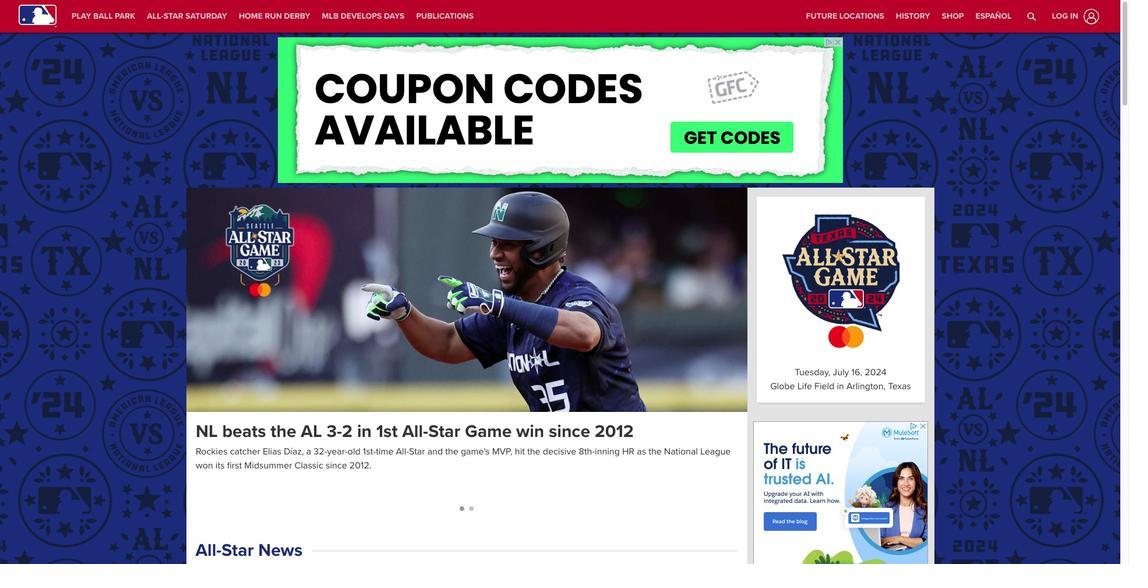 Task type: locate. For each thing, give the bounding box(es) containing it.
the up díaz,
[[270, 421, 296, 442]]

secondary navigation element
[[66, 0, 480, 33]]

tuesday, july 16, 2024 globe life field in arlington, texas
[[770, 367, 911, 392]]

1 vertical spatial in
[[837, 381, 844, 392]]

log
[[1052, 11, 1068, 21]]

win
[[516, 421, 544, 442]]

the right the and
[[445, 446, 458, 458]]

1 vertical spatial since
[[325, 460, 347, 472]]

play
[[72, 11, 91, 21]]

time
[[376, 446, 393, 458]]

1st
[[376, 421, 397, 442]]

all-star news
[[196, 540, 303, 561]]

all-
[[147, 11, 164, 21], [402, 421, 428, 442], [396, 446, 409, 458], [196, 540, 222, 561]]

rockies
[[196, 446, 227, 458]]

tertiary navigation element
[[800, 0, 1018, 33]]

in right 2
[[357, 421, 371, 442]]

mlb develops days
[[322, 11, 405, 21]]

8th-
[[579, 446, 595, 458]]

32-
[[313, 446, 327, 458]]

since
[[549, 421, 590, 442], [325, 460, 347, 472]]

elias
[[262, 446, 281, 458]]

2012.
[[349, 460, 371, 472]]

2
[[342, 421, 352, 442]]

1 vertical spatial advertisement element
[[753, 421, 928, 564]]

run
[[265, 11, 282, 21]]

0 vertical spatial advertisement element
[[278, 37, 843, 183]]

field
[[815, 381, 835, 392]]

nl
[[196, 421, 217, 442]]

home run derby link
[[233, 0, 316, 33]]

classic
[[294, 460, 323, 472]]

search image
[[1028, 12, 1037, 21]]

days
[[384, 11, 405, 21]]

al
[[301, 421, 322, 442]]

in inside tuesday, july 16, 2024 globe life field in arlington, texas
[[837, 381, 844, 392]]

game
[[465, 421, 512, 442]]

mlb develops days link
[[316, 0, 410, 33]]

in down the july
[[837, 381, 844, 392]]

star left "saturday" in the top left of the page
[[164, 11, 183, 21]]

history link
[[890, 0, 936, 33]]

july
[[833, 367, 849, 378]]

in right log
[[1070, 11, 1079, 21]]

the
[[270, 421, 296, 442], [445, 446, 458, 458], [527, 446, 540, 458], [648, 446, 662, 458]]

history
[[896, 11, 930, 21]]

hit
[[515, 446, 525, 458]]

2 horizontal spatial in
[[1070, 11, 1079, 21]]

future locations link
[[800, 0, 890, 33]]

develops
[[341, 11, 382, 21]]

since down year-
[[325, 460, 347, 472]]

star
[[164, 11, 183, 21], [428, 421, 460, 442], [409, 446, 425, 458], [222, 540, 254, 561]]

shop link
[[936, 0, 970, 33]]

future
[[806, 11, 837, 21]]

1 horizontal spatial in
[[837, 381, 844, 392]]

league
[[700, 446, 731, 458]]

log in button
[[1045, 6, 1102, 27]]

0 horizontal spatial in
[[357, 421, 371, 442]]

locations
[[840, 11, 884, 21]]

2012
[[595, 421, 634, 442]]

advertisement element
[[278, 37, 843, 183], [753, 421, 928, 564]]

1 horizontal spatial since
[[549, 421, 590, 442]]

catcher
[[230, 446, 260, 458]]

star left the and
[[409, 446, 425, 458]]

0 vertical spatial since
[[549, 421, 590, 442]]

its
[[215, 460, 224, 472]]

national
[[664, 446, 698, 458]]

since up decisive
[[549, 421, 590, 442]]

tuesday,
[[795, 367, 831, 378]]

star left news
[[222, 540, 254, 561]]

in inside dropdown button
[[1070, 11, 1079, 21]]

0 vertical spatial in
[[1070, 11, 1079, 21]]

in
[[1070, 11, 1079, 21], [837, 381, 844, 392], [357, 421, 371, 442]]

all-star saturday
[[147, 11, 227, 21]]

play ball park link
[[66, 0, 141, 33]]

2 vertical spatial in
[[357, 421, 371, 442]]



Task type: describe. For each thing, give the bounding box(es) containing it.
nl beats the al 3-2 in 1st all-star game win since 2012 rockies catcher elias díaz, a 32-year-old 1st-time all-star and the game's mvp, hit the decisive 8th-inning hr as the national league won its first midsummer classic since 2012.
[[196, 421, 731, 472]]

mvp,
[[492, 446, 512, 458]]

home run derby
[[239, 11, 310, 21]]

game's
[[461, 446, 490, 458]]

play ball park
[[72, 11, 135, 21]]

old
[[347, 446, 360, 458]]

major league baseball image
[[19, 4, 56, 27]]

home
[[239, 11, 263, 21]]

publications
[[416, 11, 474, 21]]

saturday
[[186, 11, 227, 21]]

won
[[196, 460, 213, 472]]

all- inside secondary navigation element
[[147, 11, 164, 21]]

derby
[[284, 11, 310, 21]]

midsummer
[[244, 460, 292, 472]]

year-
[[327, 446, 347, 458]]

decisive
[[543, 446, 576, 458]]

díaz,
[[284, 446, 304, 458]]

news
[[258, 540, 303, 561]]

first
[[227, 460, 242, 472]]

ball
[[93, 11, 113, 21]]

hr
[[622, 446, 634, 458]]

the right hit
[[527, 446, 540, 458]]

publications link
[[410, 0, 480, 33]]

shop
[[942, 11, 964, 21]]

arlington,
[[847, 381, 886, 392]]

español link
[[970, 0, 1018, 33]]

3-
[[326, 421, 342, 442]]

16,
[[852, 367, 863, 378]]

and
[[427, 446, 443, 458]]

star inside secondary navigation element
[[164, 11, 183, 21]]

mlb
[[322, 11, 339, 21]]

all-star saturday link
[[141, 0, 233, 33]]

a
[[306, 446, 311, 458]]

life
[[798, 381, 812, 392]]

beats
[[222, 421, 266, 442]]

1st-
[[363, 446, 376, 458]]

as
[[637, 446, 646, 458]]

2024
[[865, 367, 887, 378]]

nl beats the al 3-2 in 1st all-star game win since 2012 link
[[196, 421, 738, 442]]

top navigation element
[[0, 0, 1121, 33]]

globe
[[770, 381, 795, 392]]

future locations
[[806, 11, 884, 21]]

0 horizontal spatial since
[[325, 460, 347, 472]]

español
[[976, 11, 1012, 21]]

the right as
[[648, 446, 662, 458]]

log in
[[1052, 11, 1079, 21]]

inning
[[595, 446, 620, 458]]

in inside nl beats the al 3-2 in 1st all-star game win since 2012 rockies catcher elias díaz, a 32-year-old 1st-time all-star and the game's mvp, hit the decisive 8th-inning hr as the national league won its first midsummer classic since 2012.
[[357, 421, 371, 442]]

star up the and
[[428, 421, 460, 442]]

park
[[115, 11, 135, 21]]

texas
[[888, 381, 911, 392]]



Task type: vqa. For each thing, say whether or not it's contained in the screenshot.
6 things I learned watching the pitch timer in action
no



